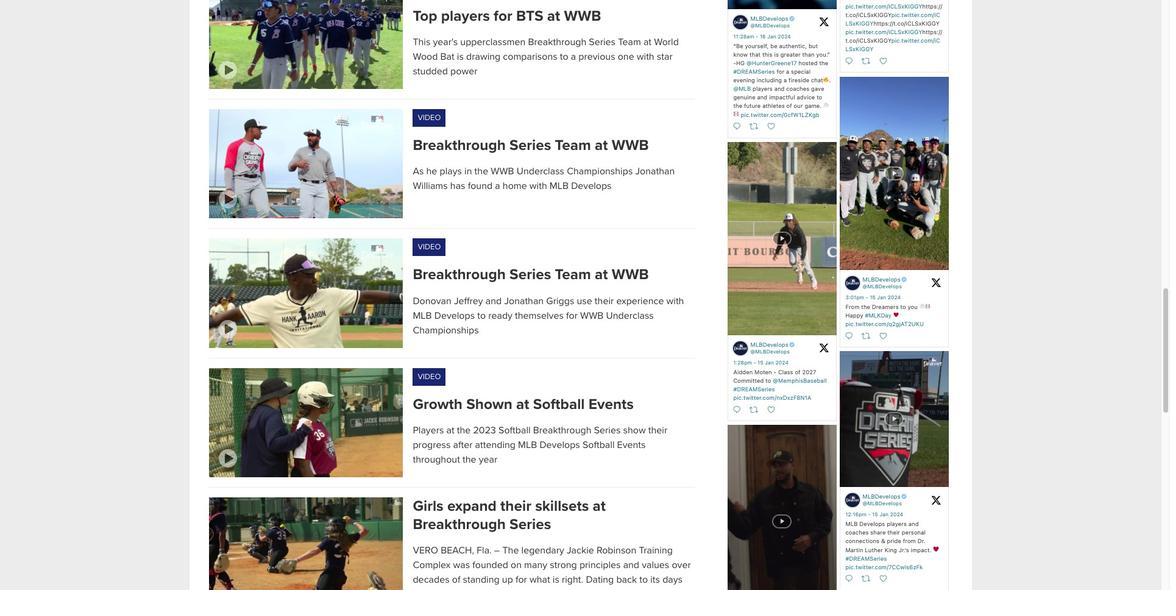 Task type: locate. For each thing, give the bounding box(es) containing it.
of up spring at the left bottom
[[452, 573, 460, 586]]

players at the 2023 softball breakthrough series show their progress after attending mlb develops softball events throughout the year
[[413, 424, 668, 466]]

1 vertical spatial with
[[530, 180, 547, 192]]

1 vertical spatial jonathan
[[504, 295, 544, 307]]

wood
[[413, 51, 438, 63]]

with inside this year's upperclassmen breakthrough series team at world wood bat is drawing comparisons to a previous one with star studded power
[[637, 51, 654, 63]]

jeffrey
[[454, 295, 483, 307]]

2 vertical spatial video
[[418, 372, 441, 381]]

events up show
[[589, 395, 634, 413]]

softball
[[533, 395, 585, 413], [499, 424, 531, 436], [583, 439, 615, 451]]

0 horizontal spatial mlb
[[413, 309, 432, 322]]

decades
[[413, 573, 450, 586]]

video for players
[[418, 372, 441, 381]]

for
[[494, 7, 512, 25], [566, 309, 578, 322], [516, 573, 527, 586]]

to inside the donovan jeffrey and jonathan griggs use their experience with mlb develops to ready themselves for wwb underclass championships
[[477, 309, 486, 322]]

0 horizontal spatial training
[[472, 588, 505, 590]]

and
[[486, 295, 502, 307], [623, 559, 639, 571], [624, 588, 640, 590]]

is up the both
[[553, 573, 559, 586]]

1 vertical spatial is
[[553, 573, 559, 586]]

up
[[502, 573, 513, 586]]

1 horizontal spatial training
[[639, 544, 673, 556]]

breakthrough
[[528, 36, 586, 48], [413, 137, 506, 154], [413, 266, 506, 284], [533, 424, 592, 436], [413, 515, 506, 533]]

2 breakthrough series team at wwb link from the top
[[413, 266, 695, 284]]

video up donovan
[[418, 242, 441, 252]]

2 vertical spatial to
[[640, 573, 648, 586]]

beach,
[[441, 544, 474, 556]]

at
[[547, 7, 560, 25], [644, 36, 652, 48], [595, 137, 608, 154], [595, 266, 608, 284], [516, 395, 529, 413], [446, 424, 454, 436], [593, 498, 606, 515]]

0 vertical spatial and
[[486, 295, 502, 307]]

1 horizontal spatial mlb
[[518, 439, 537, 451]]

breakthrough series team at wwb up griggs
[[413, 266, 649, 284]]

is right bat
[[457, 51, 464, 63]]

complex
[[413, 559, 451, 571]]

1 breakthrough series team at wwb link from the top
[[413, 137, 695, 154]]

develops
[[571, 180, 612, 192], [434, 309, 475, 322], [540, 439, 580, 451]]

wwb inside as he plays in the wwb underclass championships jonathan williams has found a home with mlb develops
[[491, 165, 514, 178]]

wwb
[[564, 7, 601, 25], [612, 137, 649, 154], [491, 165, 514, 178], [612, 266, 649, 284], [580, 309, 604, 322]]

series
[[589, 36, 616, 48], [510, 137, 551, 154], [510, 266, 551, 284], [594, 424, 621, 436], [510, 515, 551, 533]]

a left the previous
[[571, 51, 576, 63]]

on
[[511, 559, 522, 571]]

2 horizontal spatial for
[[566, 309, 578, 322]]

for down griggs
[[566, 309, 578, 322]]

0 vertical spatial jonathan
[[635, 165, 675, 178]]

breakthrough up jeffrey
[[413, 266, 506, 284]]

0 vertical spatial championships
[[567, 165, 633, 178]]

2 vertical spatial for
[[516, 573, 527, 586]]

0 vertical spatial develops
[[571, 180, 612, 192]]

2 horizontal spatial mlb
[[550, 180, 569, 192]]

1 horizontal spatial with
[[637, 51, 654, 63]]

series left show
[[594, 424, 621, 436]]

progress
[[413, 439, 451, 451]]

1 horizontal spatial for
[[516, 573, 527, 586]]

1 vertical spatial team
[[555, 137, 591, 154]]

3 video from the top
[[418, 372, 441, 381]]

to left the previous
[[560, 51, 568, 63]]

their right expand
[[500, 498, 531, 515]]

studded
[[413, 65, 448, 77]]

the
[[475, 165, 488, 178], [457, 424, 471, 436], [463, 454, 476, 466], [425, 588, 439, 590], [567, 588, 581, 590]]

1 horizontal spatial jonathan
[[635, 165, 675, 178]]

underclass inside as he plays in the wwb underclass championships jonathan williams has found a home with mlb develops
[[517, 165, 564, 178]]

griggs
[[546, 295, 574, 307]]

1 vertical spatial of
[[535, 588, 543, 590]]

0 horizontal spatial is
[[457, 51, 464, 63]]

0 vertical spatial mlb
[[550, 180, 569, 192]]

breakthrough series team at wwb for themselves
[[413, 266, 649, 284]]

0 vertical spatial a
[[571, 51, 576, 63]]

breakthrough series team at wwb link up griggs
[[413, 266, 695, 284]]

video up the growth
[[418, 372, 441, 381]]

1 vertical spatial a
[[495, 180, 500, 192]]

breakthrough down growth shown at softball events link
[[533, 424, 592, 436]]

0 horizontal spatial jonathan
[[504, 295, 544, 307]]

2 horizontal spatial their
[[648, 424, 668, 436]]

drawing
[[466, 51, 501, 63]]

0 horizontal spatial their
[[500, 498, 531, 515]]

for left bts
[[494, 7, 512, 25]]

growth shown at softball events link
[[413, 395, 695, 413]]

its
[[651, 573, 660, 586]]

0 vertical spatial for
[[494, 7, 512, 25]]

breakthrough series team at wwb link
[[413, 137, 695, 154], [413, 266, 695, 284]]

of down "what"
[[535, 588, 543, 590]]

the
[[503, 544, 519, 556]]

as
[[413, 588, 423, 590]]

their inside girls expand their skillsets at breakthrough series
[[500, 498, 531, 515]]

after
[[453, 439, 473, 451]]

one
[[618, 51, 634, 63]]

2 vertical spatial their
[[500, 498, 531, 515]]

in
[[464, 165, 472, 178]]

the right in
[[475, 165, 488, 178]]

2 video from the top
[[418, 242, 441, 252]]

1 vertical spatial breakthrough series team at wwb link
[[413, 266, 695, 284]]

breakthrough series team at wwb up as he plays in the wwb underclass championships jonathan williams has found a home with mlb develops
[[413, 137, 649, 154]]

girls expand their skillsets at breakthrough series
[[413, 498, 606, 533]]

softball up 'attending'
[[499, 424, 531, 436]]

2 vertical spatial mlb
[[518, 439, 537, 451]]

2 vertical spatial with
[[667, 295, 684, 307]]

with right experience
[[667, 295, 684, 307]]

home
[[503, 180, 527, 192], [508, 588, 532, 590]]

2 vertical spatial and
[[624, 588, 640, 590]]

0 vertical spatial team
[[618, 36, 641, 48]]

video
[[418, 113, 441, 123], [418, 242, 441, 252], [418, 372, 441, 381]]

team for championships
[[555, 137, 591, 154]]

breakthrough down top players for bts at wwb link
[[528, 36, 586, 48]]

2 horizontal spatial to
[[640, 573, 648, 586]]

0 horizontal spatial of
[[452, 573, 460, 586]]

1 vertical spatial home
[[508, 588, 532, 590]]

1 vertical spatial championships
[[413, 324, 479, 336]]

1 breakthrough series team at wwb from the top
[[413, 137, 649, 154]]

team for experience
[[555, 266, 591, 284]]

breakthrough series team at wwb link for for
[[413, 266, 695, 284]]

2 horizontal spatial with
[[667, 295, 684, 307]]

video down studded
[[418, 113, 441, 123]]

0 vertical spatial to
[[560, 51, 568, 63]]

1 vertical spatial their
[[648, 424, 668, 436]]

what
[[530, 573, 550, 586]]

with right found
[[530, 180, 547, 192]]

breakthrough series team at wwb
[[413, 137, 649, 154], [413, 266, 649, 284]]

strong
[[550, 559, 577, 571]]

standing
[[463, 573, 500, 586]]

and down back
[[624, 588, 640, 590]]

0 vertical spatial breakthrough series team at wwb
[[413, 137, 649, 154]]

1 vertical spatial softball
[[499, 424, 531, 436]]

0 vertical spatial video
[[418, 113, 441, 123]]

this year's upperclassmen breakthrough series team at world wood bat is drawing comparisons to a previous one with star studded power
[[413, 36, 679, 77]]

underclass inside the donovan jeffrey and jonathan griggs use their experience with mlb develops to ready themselves for wwb underclass championships
[[606, 309, 654, 322]]

underclass
[[517, 165, 564, 178], [606, 309, 654, 322]]

skillsets
[[535, 498, 589, 515]]

0 horizontal spatial championships
[[413, 324, 479, 336]]

use
[[577, 295, 592, 307]]

for right up
[[516, 573, 527, 586]]

1 horizontal spatial championships
[[567, 165, 633, 178]]

0 horizontal spatial for
[[494, 7, 512, 25]]

2 vertical spatial develops
[[540, 439, 580, 451]]

video for donovan
[[418, 242, 441, 252]]

championships inside as he plays in the wwb underclass championships jonathan williams has found a home with mlb develops
[[567, 165, 633, 178]]

bts
[[516, 7, 543, 25]]

0 vertical spatial is
[[457, 51, 464, 63]]

right.
[[562, 573, 583, 586]]

develops inside as he plays in the wwb underclass championships jonathan williams has found a home with mlb develops
[[571, 180, 612, 192]]

with
[[637, 51, 654, 63], [530, 180, 547, 192], [667, 295, 684, 307]]

to
[[560, 51, 568, 63], [477, 309, 486, 322], [640, 573, 648, 586]]

0 vertical spatial of
[[452, 573, 460, 586]]

principles
[[580, 559, 621, 571]]

their
[[595, 295, 614, 307], [648, 424, 668, 436], [500, 498, 531, 515]]

1 vertical spatial develops
[[434, 309, 475, 322]]

with left star
[[637, 51, 654, 63]]

power
[[450, 65, 478, 77]]

home down up
[[508, 588, 532, 590]]

1 horizontal spatial a
[[571, 51, 576, 63]]

series up legendary
[[510, 515, 551, 533]]

training up values
[[639, 544, 673, 556]]

1 vertical spatial to
[[477, 309, 486, 322]]

attending
[[475, 439, 516, 451]]

jonathan
[[635, 165, 675, 178], [504, 295, 544, 307]]

video for as
[[418, 113, 441, 123]]

team up as he plays in the wwb underclass championships jonathan williams has found a home with mlb develops
[[555, 137, 591, 154]]

home right found
[[503, 180, 527, 192]]

comparisons
[[503, 51, 557, 63]]

as
[[413, 165, 424, 178]]

0 horizontal spatial to
[[477, 309, 486, 322]]

the inside as he plays in the wwb underclass championships jonathan williams has found a home with mlb develops
[[475, 165, 488, 178]]

0 vertical spatial home
[[503, 180, 527, 192]]

1 horizontal spatial to
[[560, 51, 568, 63]]

and up back
[[623, 559, 639, 571]]

a right found
[[495, 180, 500, 192]]

home inside vero beach, fla. – the legendary jackie robinson training complex was founded on many strong principles and values over decades of standing up for what is right. dating back to its days as the spring training home of both the brooklyn and
[[508, 588, 532, 590]]

as he plays in the wwb underclass championships jonathan williams has found a home with mlb develops
[[413, 165, 675, 192]]

show
[[623, 424, 646, 436]]

events
[[589, 395, 634, 413], [617, 439, 646, 451]]

breakthrough down expand
[[413, 515, 506, 533]]

1 vertical spatial for
[[566, 309, 578, 322]]

2023
[[473, 424, 496, 436]]

mlb inside as he plays in the wwb underclass championships jonathan williams has found a home with mlb develops
[[550, 180, 569, 192]]

the up after
[[457, 424, 471, 436]]

players
[[441, 7, 490, 25]]

1 vertical spatial mlb
[[413, 309, 432, 322]]

0 vertical spatial breakthrough series team at wwb link
[[413, 137, 695, 154]]

vero beach, fla. – the legendary jackie robinson training complex was founded on many strong principles and values over decades of standing up for what is right. dating back to its days as the spring training home of both the brooklyn and 
[[413, 544, 691, 590]]

with inside as he plays in the wwb underclass championships jonathan williams has found a home with mlb develops
[[530, 180, 547, 192]]

0 vertical spatial their
[[595, 295, 614, 307]]

to inside this year's upperclassmen breakthrough series team at world wood bat is drawing comparisons to a previous one with star studded power
[[560, 51, 568, 63]]

series up the previous
[[589, 36, 616, 48]]

0 horizontal spatial a
[[495, 180, 500, 192]]

1 vertical spatial underclass
[[606, 309, 654, 322]]

their right use
[[595, 295, 614, 307]]

1 vertical spatial video
[[418, 242, 441, 252]]

of
[[452, 573, 460, 586], [535, 588, 543, 590]]

their right show
[[648, 424, 668, 436]]

previous
[[579, 51, 615, 63]]

breakthrough series team at wwb link for with
[[413, 137, 695, 154]]

0 horizontal spatial with
[[530, 180, 547, 192]]

a inside as he plays in the wwb underclass championships jonathan williams has found a home with mlb develops
[[495, 180, 500, 192]]

team up use
[[555, 266, 591, 284]]

1 horizontal spatial their
[[595, 295, 614, 307]]

1 horizontal spatial is
[[553, 573, 559, 586]]

breakthrough series team at wwb link up as he plays in the wwb underclass championships jonathan williams has found a home with mlb develops
[[413, 137, 695, 154]]

softball down growth shown at softball events link
[[583, 439, 615, 451]]

0 horizontal spatial underclass
[[517, 165, 564, 178]]

girls
[[413, 498, 444, 515]]

year's
[[433, 36, 458, 48]]

star
[[657, 51, 673, 63]]

training
[[639, 544, 673, 556], [472, 588, 505, 590]]

championships
[[567, 165, 633, 178], [413, 324, 479, 336]]

training down "standing"
[[472, 588, 505, 590]]

1 horizontal spatial underclass
[[606, 309, 654, 322]]

2 vertical spatial team
[[555, 266, 591, 284]]

to left the its
[[640, 573, 648, 586]]

has
[[450, 180, 465, 192]]

1 vertical spatial breakthrough series team at wwb
[[413, 266, 649, 284]]

1 video from the top
[[418, 113, 441, 123]]

to left ready
[[477, 309, 486, 322]]

0 vertical spatial underclass
[[517, 165, 564, 178]]

mlb inside the donovan jeffrey and jonathan griggs use their experience with mlb develops to ready themselves for wwb underclass championships
[[413, 309, 432, 322]]

series up griggs
[[510, 266, 551, 284]]

growth shown at softball events
[[413, 395, 634, 413]]

is
[[457, 51, 464, 63], [553, 573, 559, 586]]

2 breakthrough series team at wwb from the top
[[413, 266, 649, 284]]

1 vertical spatial events
[[617, 439, 646, 451]]

the down decades in the left of the page
[[425, 588, 439, 590]]

values
[[642, 559, 669, 571]]

top players for bts at wwb
[[413, 7, 601, 25]]

mlb
[[550, 180, 569, 192], [413, 309, 432, 322], [518, 439, 537, 451]]

donovan jeffrey and jonathan griggs use their experience with mlb develops to ready themselves for wwb underclass championships
[[413, 295, 684, 336]]

jonathan inside as he plays in the wwb underclass championships jonathan williams has found a home with mlb develops
[[635, 165, 675, 178]]

team up one
[[618, 36, 641, 48]]

0 vertical spatial with
[[637, 51, 654, 63]]

events down show
[[617, 439, 646, 451]]

softball up players at the 2023 softball breakthrough series show their progress after attending mlb develops softball events throughout the year
[[533, 395, 585, 413]]

and up ready
[[486, 295, 502, 307]]

fla.
[[477, 544, 492, 556]]



Task type: describe. For each thing, give the bounding box(es) containing it.
their inside the donovan jeffrey and jonathan griggs use their experience with mlb develops to ready themselves for wwb underclass championships
[[595, 295, 614, 307]]

events inside players at the 2023 softball breakthrough series show their progress after attending mlb develops softball events throughout the year
[[617, 439, 646, 451]]

0 vertical spatial events
[[589, 395, 634, 413]]

top
[[413, 7, 437, 25]]

breakthrough inside this year's upperclassmen breakthrough series team at world wood bat is drawing comparisons to a previous one with star studded power
[[528, 36, 586, 48]]

days
[[663, 573, 683, 586]]

was
[[453, 559, 470, 571]]

for inside the donovan jeffrey and jonathan griggs use their experience with mlb develops to ready themselves for wwb underclass championships
[[566, 309, 578, 322]]

their inside players at the 2023 softball breakthrough series show their progress after attending mlb develops softball events throughout the year
[[648, 424, 668, 436]]

top players for bts at wwb link
[[413, 7, 695, 25]]

1 vertical spatial and
[[623, 559, 639, 571]]

with inside the donovan jeffrey and jonathan griggs use their experience with mlb develops to ready themselves for wwb underclass championships
[[667, 295, 684, 307]]

series inside girls expand their skillsets at breakthrough series
[[510, 515, 551, 533]]

–
[[494, 544, 500, 556]]

to inside vero beach, fla. – the legendary jackie robinson training complex was founded on many strong principles and values over decades of standing up for what is right. dating back to its days as the spring training home of both the brooklyn and
[[640, 573, 648, 586]]

back
[[616, 573, 637, 586]]

the down right.
[[567, 588, 581, 590]]

championships inside the donovan jeffrey and jonathan griggs use their experience with mlb develops to ready themselves for wwb underclass championships
[[413, 324, 479, 336]]

for inside vero beach, fla. – the legendary jackie robinson training complex was founded on many strong principles and values over decades of standing up for what is right. dating back to its days as the spring training home of both the brooklyn and
[[516, 573, 527, 586]]

a inside this year's upperclassmen breakthrough series team at world wood bat is drawing comparisons to a previous one with star studded power
[[571, 51, 576, 63]]

ready
[[488, 309, 513, 322]]

at inside this year's upperclassmen breakthrough series team at world wood bat is drawing comparisons to a previous one with star studded power
[[644, 36, 652, 48]]

dating
[[586, 573, 614, 586]]

robinson
[[597, 544, 637, 556]]

year
[[479, 454, 497, 466]]

mlb inside players at the 2023 softball breakthrough series show their progress after attending mlb develops softball events throughout the year
[[518, 439, 537, 451]]

at inside girls expand their skillsets at breakthrough series
[[593, 498, 606, 515]]

jonathan inside the donovan jeffrey and jonathan griggs use their experience with mlb develops to ready themselves for wwb underclass championships
[[504, 295, 544, 307]]

series up as he plays in the wwb underclass championships jonathan williams has found a home with mlb develops
[[510, 137, 551, 154]]

legendary
[[521, 544, 564, 556]]

world
[[654, 36, 679, 48]]

1 horizontal spatial of
[[535, 588, 543, 590]]

and inside the donovan jeffrey and jonathan griggs use their experience with mlb develops to ready themselves for wwb underclass championships
[[486, 295, 502, 307]]

throughout
[[413, 454, 460, 466]]

experience
[[616, 295, 664, 307]]

williams
[[413, 180, 448, 192]]

develops inside the donovan jeffrey and jonathan griggs use their experience with mlb develops to ready themselves for wwb underclass championships
[[434, 309, 475, 322]]

breakthrough series team at wwb for home
[[413, 137, 649, 154]]

themselves
[[515, 309, 564, 322]]

players
[[413, 424, 444, 436]]

home inside as he plays in the wwb underclass championships jonathan williams has found a home with mlb develops
[[503, 180, 527, 192]]

bat
[[440, 51, 455, 63]]

found
[[468, 180, 493, 192]]

is inside vero beach, fla. – the legendary jackie robinson training complex was founded on many strong principles and values over decades of standing up for what is right. dating back to its days as the spring training home of both the brooklyn and
[[553, 573, 559, 586]]

brooklyn
[[584, 588, 622, 590]]

growth
[[413, 395, 463, 413]]

over
[[672, 559, 691, 571]]

0 vertical spatial softball
[[533, 395, 585, 413]]

series inside this year's upperclassmen breakthrough series team at world wood bat is drawing comparisons to a previous one with star studded power
[[589, 36, 616, 48]]

team inside this year's upperclassmen breakthrough series team at world wood bat is drawing comparisons to a previous one with star studded power
[[618, 36, 641, 48]]

breakthrough inside players at the 2023 softball breakthrough series show their progress after attending mlb develops softball events throughout the year
[[533, 424, 592, 436]]

plays
[[440, 165, 462, 178]]

0 vertical spatial training
[[639, 544, 673, 556]]

spring
[[441, 588, 469, 590]]

shown
[[466, 395, 512, 413]]

develops inside players at the 2023 softball breakthrough series show their progress after attending mlb develops softball events throughout the year
[[540, 439, 580, 451]]

wwb inside the donovan jeffrey and jonathan griggs use their experience with mlb develops to ready themselves for wwb underclass championships
[[580, 309, 604, 322]]

this
[[413, 36, 431, 48]]

breakthrough inside girls expand their skillsets at breakthrough series
[[413, 515, 506, 533]]

donovan
[[413, 295, 452, 307]]

expand
[[447, 498, 497, 515]]

series inside players at the 2023 softball breakthrough series show their progress after attending mlb develops softball events throughout the year
[[594, 424, 621, 436]]

jackie
[[567, 544, 594, 556]]

the down after
[[463, 454, 476, 466]]

breakthrough up plays
[[413, 137, 506, 154]]

1 vertical spatial training
[[472, 588, 505, 590]]

2 vertical spatial softball
[[583, 439, 615, 451]]

many
[[524, 559, 547, 571]]

upperclassmen
[[460, 36, 526, 48]]

is inside this year's upperclassmen breakthrough series team at world wood bat is drawing comparisons to a previous one with star studded power
[[457, 51, 464, 63]]

girls expand their skillsets at breakthrough series link
[[413, 498, 695, 533]]

at inside players at the 2023 softball breakthrough series show their progress after attending mlb develops softball events throughout the year
[[446, 424, 454, 436]]

founded
[[472, 559, 508, 571]]

he
[[426, 165, 437, 178]]

both
[[546, 588, 565, 590]]

vero
[[413, 544, 438, 556]]



Task type: vqa. For each thing, say whether or not it's contained in the screenshot.
Training to the top
yes



